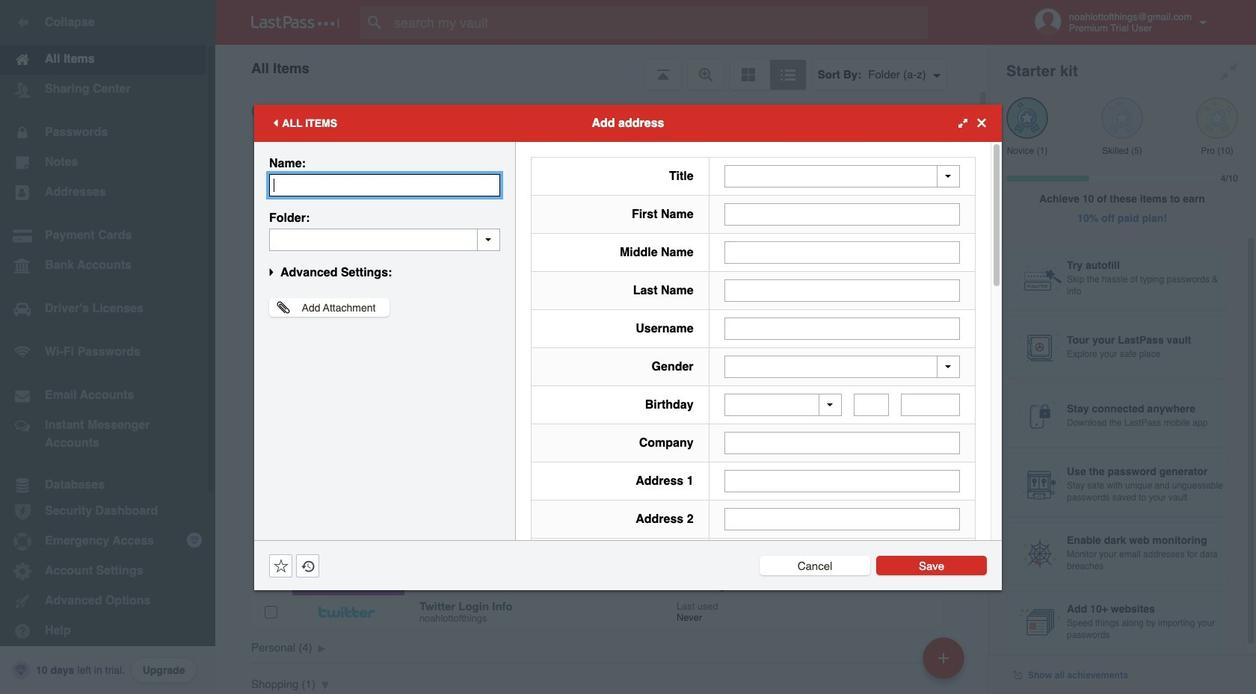 Task type: locate. For each thing, give the bounding box(es) containing it.
dialog
[[254, 104, 1002, 695]]

Search search field
[[360, 6, 958, 39]]

vault options navigation
[[215, 45, 988, 90]]

None text field
[[724, 203, 960, 225], [724, 241, 960, 264], [724, 279, 960, 302], [854, 394, 889, 416], [901, 394, 960, 416], [724, 508, 960, 531], [724, 203, 960, 225], [724, 241, 960, 264], [724, 279, 960, 302], [854, 394, 889, 416], [901, 394, 960, 416], [724, 508, 960, 531]]

lastpass image
[[251, 16, 339, 29]]

new item navigation
[[917, 633, 973, 695]]

None text field
[[269, 174, 500, 196], [269, 228, 500, 251], [724, 317, 960, 340], [724, 432, 960, 455], [724, 470, 960, 493], [269, 174, 500, 196], [269, 228, 500, 251], [724, 317, 960, 340], [724, 432, 960, 455], [724, 470, 960, 493]]



Task type: describe. For each thing, give the bounding box(es) containing it.
main navigation navigation
[[0, 0, 215, 695]]

search my vault text field
[[360, 6, 958, 39]]

new item image
[[938, 653, 949, 664]]



